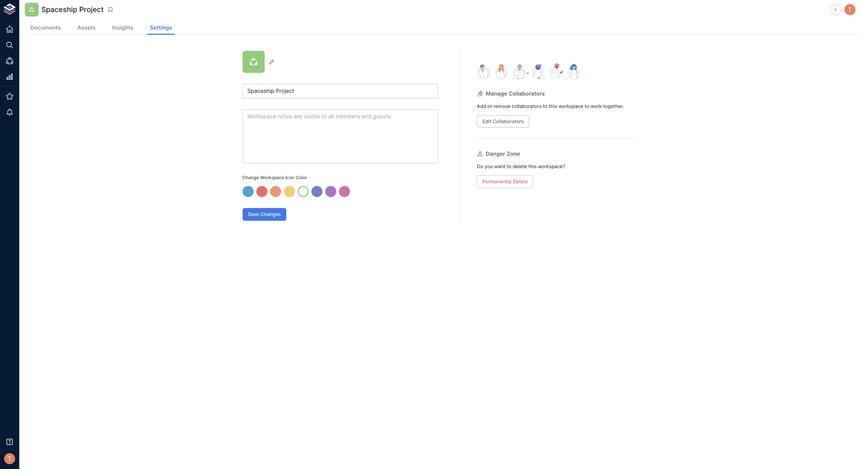 Task type: locate. For each thing, give the bounding box(es) containing it.
add or remove collaborators to this workspace to work together.
[[477, 103, 624, 109]]

0 horizontal spatial t
[[8, 455, 12, 463]]

workspace
[[260, 175, 284, 180]]

add
[[477, 103, 486, 109]]

collaborators
[[509, 90, 545, 97], [493, 118, 524, 124]]

this left workspace
[[549, 103, 558, 109]]

this
[[549, 103, 558, 109], [529, 164, 537, 170]]

want
[[494, 164, 506, 170]]

to left work
[[585, 103, 590, 109]]

1 vertical spatial collaborators
[[493, 118, 524, 124]]

collaborators
[[512, 103, 542, 109]]

bookmark image
[[108, 7, 114, 13]]

0 vertical spatial t
[[848, 6, 852, 13]]

this for delete
[[529, 164, 537, 170]]

project
[[79, 5, 104, 14]]

to right collaborators
[[543, 103, 548, 109]]

0 vertical spatial t button
[[844, 3, 857, 16]]

zone
[[507, 150, 520, 157]]

delete
[[513, 179, 528, 185]]

1 vertical spatial t
[[8, 455, 12, 463]]

permanently delete
[[483, 179, 528, 185]]

0 horizontal spatial to
[[507, 164, 512, 170]]

workspace?
[[538, 164, 566, 170]]

1 vertical spatial this
[[529, 164, 537, 170]]

0 horizontal spatial this
[[529, 164, 537, 170]]

1 horizontal spatial t
[[848, 6, 852, 13]]

this right delete
[[529, 164, 537, 170]]

work
[[591, 103, 602, 109]]

t
[[848, 6, 852, 13], [8, 455, 12, 463]]

delete
[[513, 164, 527, 170]]

collaborators up collaborators
[[509, 90, 545, 97]]

change workspace icon color
[[243, 175, 307, 180]]

permanently
[[483, 179, 512, 185]]

assets link
[[75, 21, 98, 35]]

1 horizontal spatial this
[[549, 103, 558, 109]]

together.
[[603, 103, 624, 109]]

edit collaborators
[[483, 118, 524, 124]]

0 horizontal spatial t button
[[2, 452, 17, 467]]

to
[[543, 103, 548, 109], [585, 103, 590, 109], [507, 164, 512, 170]]

collaborators inside button
[[493, 118, 524, 124]]

collaborators down 'remove' at the top right
[[493, 118, 524, 124]]

save changes button
[[243, 208, 287, 221]]

0 vertical spatial this
[[549, 103, 558, 109]]

to right the want
[[507, 164, 512, 170]]

remove
[[494, 103, 511, 109]]

0 vertical spatial collaborators
[[509, 90, 545, 97]]

edit collaborators button
[[477, 115, 530, 128]]

documents link
[[28, 21, 64, 35]]

t button
[[844, 3, 857, 16], [2, 452, 17, 467]]

edit
[[483, 118, 492, 124]]

collaborators for edit collaborators
[[493, 118, 524, 124]]

insights
[[112, 24, 133, 31]]

spaceship
[[41, 5, 77, 14]]



Task type: vqa. For each thing, say whether or not it's contained in the screenshot.
Workspace Name Text Field
yes



Task type: describe. For each thing, give the bounding box(es) containing it.
insights link
[[109, 21, 136, 35]]

do
[[477, 164, 483, 170]]

settings
[[150, 24, 172, 31]]

changes
[[261, 211, 281, 217]]

color
[[296, 175, 307, 180]]

workspace
[[559, 103, 584, 109]]

1 horizontal spatial t button
[[844, 3, 857, 16]]

change
[[243, 175, 259, 180]]

manage
[[486, 90, 507, 97]]

assets
[[77, 24, 96, 31]]

save changes
[[248, 211, 281, 217]]

manage collaborators
[[486, 90, 545, 97]]

this for to
[[549, 103, 558, 109]]

danger zone
[[486, 150, 520, 157]]

Workspace Name text field
[[243, 84, 438, 98]]

Workspace notes are visible to all members and guests. text field
[[243, 109, 438, 164]]

permanently delete button
[[477, 176, 533, 188]]

danger
[[486, 150, 506, 157]]

t for the bottommost "t" button
[[8, 455, 12, 463]]

2 horizontal spatial to
[[585, 103, 590, 109]]

collaborators for manage collaborators
[[509, 90, 545, 97]]

spaceship project
[[41, 5, 104, 14]]

icon
[[285, 175, 295, 180]]

1 vertical spatial t button
[[2, 452, 17, 467]]

you
[[485, 164, 493, 170]]

t for the right "t" button
[[848, 6, 852, 13]]

settings link
[[147, 21, 175, 35]]

documents
[[30, 24, 61, 31]]

save
[[248, 211, 259, 217]]

1 horizontal spatial to
[[543, 103, 548, 109]]

do you want to delete this workspace?
[[477, 164, 566, 170]]

or
[[488, 103, 492, 109]]



